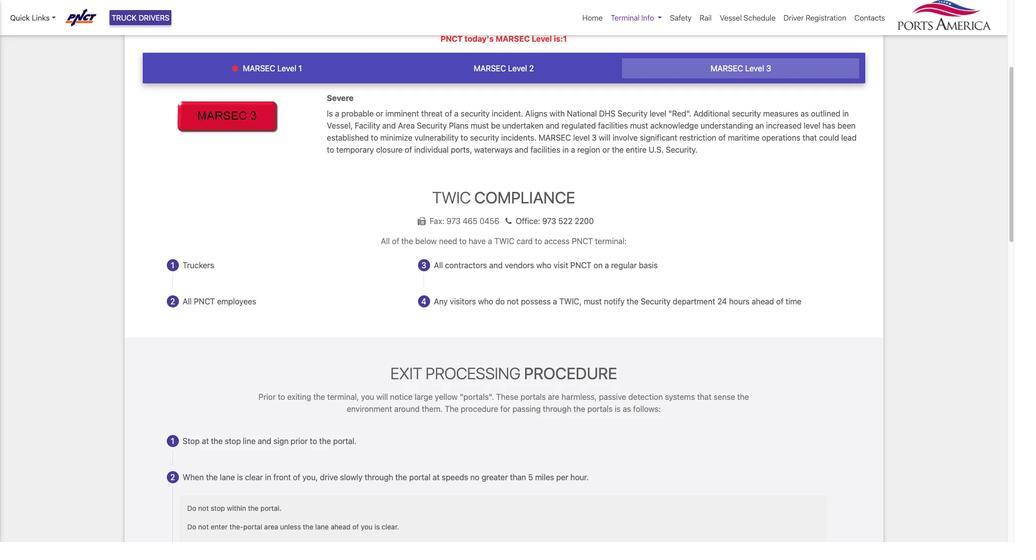 Task type: locate. For each thing, give the bounding box(es) containing it.
plans
[[449, 121, 469, 130]]

in up been
[[843, 109, 849, 118]]

must up involve on the top right of page
[[630, 121, 649, 130]]

1 973 from the left
[[447, 217, 461, 226]]

2 horizontal spatial all
[[434, 261, 443, 270]]

1 horizontal spatial must
[[584, 297, 602, 306]]

an
[[756, 121, 764, 130]]

0 horizontal spatial 973
[[447, 217, 461, 226]]

0 vertical spatial who
[[537, 261, 552, 270]]

0 horizontal spatial that
[[698, 393, 712, 402]]

of up plans
[[445, 109, 452, 118]]

level for marsec level 1
[[278, 64, 296, 73]]

visitors
[[450, 297, 476, 306]]

973 left '522'
[[543, 217, 557, 226]]

1 vertical spatial portal
[[243, 523, 262, 532]]

2 horizontal spatial 3
[[767, 64, 772, 73]]

systems
[[665, 393, 695, 402]]

to right prior on the bottom of page
[[310, 437, 317, 446]]

will up environment
[[377, 393, 388, 402]]

the
[[612, 145, 624, 154], [402, 237, 413, 246], [627, 297, 639, 306], [314, 393, 325, 402], [738, 393, 749, 402], [574, 405, 586, 414], [211, 437, 223, 446], [319, 437, 331, 446], [206, 473, 218, 482], [396, 473, 407, 482], [248, 504, 259, 513], [303, 523, 314, 532]]

you left the clear.
[[361, 523, 373, 532]]

2 973 from the left
[[543, 217, 557, 226]]

ahead left the clear.
[[331, 523, 351, 532]]

level up "acknowledge"
[[650, 109, 667, 118]]

are
[[548, 393, 560, 402]]

1 vertical spatial all
[[434, 261, 443, 270]]

rail link
[[696, 8, 716, 27]]

1 horizontal spatial 3
[[592, 133, 597, 142]]

facilities
[[598, 121, 628, 130], [531, 145, 561, 154]]

you
[[361, 393, 374, 402], [361, 523, 373, 532]]

will up region
[[599, 133, 611, 142]]

2 horizontal spatial must
[[630, 121, 649, 130]]

a right is
[[335, 109, 340, 118]]

links
[[32, 13, 50, 22]]

do not stop within the portal.
[[187, 504, 282, 513]]

as left outlined
[[801, 109, 809, 118]]

all for all contractors and vendors who visit pnct on a regular basis
[[434, 261, 443, 270]]

is down passive
[[615, 405, 621, 414]]

twic left card
[[495, 237, 515, 246]]

0456
[[480, 217, 500, 226]]

0 vertical spatial or
[[376, 109, 384, 118]]

or up facility
[[376, 109, 384, 118]]

sign
[[274, 437, 289, 446]]

level
[[650, 109, 667, 118], [804, 121, 821, 130], [573, 133, 590, 142]]

in left region
[[563, 145, 569, 154]]

0 vertical spatial facilities
[[598, 121, 628, 130]]

to right card
[[535, 237, 542, 246]]

a left region
[[571, 145, 576, 154]]

0 vertical spatial security
[[618, 109, 648, 118]]

or
[[376, 109, 384, 118], [603, 145, 610, 154]]

as inside prior to exiting the terminal, you will notice large yellow "portals". these portals are harmless, passive detection systems that sense the environment around them. the procedure for passing through the portals is as follows:
[[623, 405, 631, 414]]

2 left when in the left of the page
[[170, 473, 175, 482]]

tab list
[[143, 53, 866, 84]]

procedure
[[461, 405, 499, 414]]

of down "understanding"
[[719, 133, 726, 142]]

0 vertical spatial will
[[599, 133, 611, 142]]

0 vertical spatial level
[[650, 109, 667, 118]]

pnct left today's
[[441, 34, 463, 43]]

2 down pnct today's marsec level is:1
[[529, 64, 534, 73]]

office:
[[516, 217, 540, 226]]

twic
[[433, 188, 471, 207], [495, 237, 515, 246]]

must left the notify
[[584, 297, 602, 306]]

2 vertical spatial all
[[183, 297, 192, 306]]

contractors
[[445, 261, 487, 270]]

portal. up area
[[261, 504, 282, 513]]

is left the clear.
[[375, 523, 380, 532]]

level down regulated
[[573, 133, 590, 142]]

1 inside tab list
[[299, 64, 302, 73]]

clear.
[[382, 523, 399, 532]]

of left time
[[777, 297, 784, 306]]

entire
[[626, 145, 647, 154]]

rail
[[700, 13, 712, 22]]

1 horizontal spatial as
[[801, 109, 809, 118]]

security up waterways
[[470, 133, 499, 142]]

registration
[[806, 13, 847, 22]]

1 horizontal spatial twic
[[495, 237, 515, 246]]

2 horizontal spatial in
[[843, 109, 849, 118]]

2 left all pnct employees
[[170, 297, 175, 306]]

processing
[[426, 364, 521, 383]]

all down the truckers
[[183, 297, 192, 306]]

0 horizontal spatial portal.
[[261, 504, 282, 513]]

fax:
[[430, 217, 445, 226]]

twic up fax: 973 465 0456
[[433, 188, 471, 207]]

level
[[532, 34, 552, 43], [278, 64, 296, 73], [508, 64, 527, 73], [746, 64, 765, 73]]

2 inside tab list
[[529, 64, 534, 73]]

exit processing procedure
[[391, 364, 617, 383]]

the right unless
[[303, 523, 314, 532]]

facilities down incidents.
[[531, 145, 561, 154]]

time
[[786, 297, 802, 306]]

0 vertical spatial all
[[381, 237, 390, 246]]

you inside prior to exiting the terminal, you will notice large yellow "portals". these portals are harmless, passive detection systems that sense the environment around them. the procedure for passing through the portals is as follows:
[[361, 393, 374, 402]]

is
[[615, 405, 621, 414], [237, 473, 243, 482], [375, 523, 380, 532]]

around
[[394, 405, 420, 414]]

involve
[[613, 133, 638, 142]]

2 vertical spatial 1
[[171, 437, 174, 446]]

0 horizontal spatial at
[[202, 437, 209, 446]]

1 vertical spatial not
[[198, 504, 209, 513]]

of left 'below'
[[392, 237, 399, 246]]

individual
[[414, 145, 449, 154]]

2 do from the top
[[187, 523, 196, 532]]

below
[[415, 237, 437, 246]]

will inside prior to exiting the terminal, you will notice large yellow "portals". these portals are harmless, passive detection systems that sense the environment around them. the procedure for passing through the portals is as follows:
[[377, 393, 388, 402]]

stop left line
[[225, 437, 241, 446]]

0 vertical spatial through
[[543, 405, 572, 414]]

1 vertical spatial is
[[237, 473, 243, 482]]

possess
[[521, 297, 551, 306]]

not right do
[[507, 297, 519, 306]]

0 vertical spatial in
[[843, 109, 849, 118]]

pnct left employees
[[194, 297, 215, 306]]

notify
[[604, 297, 625, 306]]

the down involve on the top right of page
[[612, 145, 624, 154]]

imminent
[[386, 109, 419, 118]]

3 down 'below'
[[422, 261, 427, 270]]

unless
[[280, 523, 301, 532]]

slowly
[[340, 473, 363, 482]]

2 vertical spatial level
[[573, 133, 590, 142]]

0 vertical spatial you
[[361, 393, 374, 402]]

ahead right hours
[[752, 297, 775, 306]]

1 vertical spatial 3
[[592, 133, 597, 142]]

1 vertical spatial that
[[698, 393, 712, 402]]

1 do from the top
[[187, 504, 196, 513]]

portals up the passing on the right of the page
[[521, 393, 546, 402]]

do
[[187, 504, 196, 513], [187, 523, 196, 532]]

portal left area
[[243, 523, 262, 532]]

portal.
[[333, 437, 357, 446], [261, 504, 282, 513]]

pnct down 2200 at the top of the page
[[572, 237, 593, 246]]

1 horizontal spatial 973
[[543, 217, 557, 226]]

2 horizontal spatial level
[[804, 121, 821, 130]]

you,
[[303, 473, 318, 482]]

a right have
[[488, 237, 492, 246]]

1 for truckers
[[171, 261, 174, 270]]

0 vertical spatial that
[[803, 133, 817, 142]]

0 horizontal spatial must
[[471, 121, 489, 130]]

fax: 973 465 0456
[[430, 217, 502, 226]]

3 inside tab list
[[767, 64, 772, 73]]

0 vertical spatial 2
[[529, 64, 534, 73]]

that inside prior to exiting the terminal, you will notice large yellow "portals". these portals are harmless, passive detection systems that sense the environment around them. the procedure for passing through the portals is as follows:
[[698, 393, 712, 402]]

will
[[599, 133, 611, 142], [377, 393, 388, 402]]

of down minimize
[[405, 145, 412, 154]]

2 you from the top
[[361, 523, 373, 532]]

to up ports,
[[461, 133, 468, 142]]

2 vertical spatial security
[[641, 297, 671, 306]]

department
[[673, 297, 716, 306]]

a up plans
[[455, 109, 459, 118]]

marsec level 2
[[474, 64, 534, 73]]

as inside is a probable or imminent threat of a security incident. aligns with national dhs security level "red". additional security measures as outlined in vessel, facility and area security plans must be undertaken and regulated facilities must acknowledge understanding an increased level has been established to minimize vulnerability to security incidents. marsec level 3 will involve significant restriction of maritime operations that could lead to temporary closure of individual ports, waterways and facilities in a region or the entire u.s. security.
[[801, 109, 809, 118]]

a left twic,
[[553, 297, 557, 306]]

level left has
[[804, 121, 821, 130]]

1 vertical spatial lane
[[315, 523, 329, 532]]

1 horizontal spatial that
[[803, 133, 817, 142]]

stop up enter
[[211, 504, 225, 513]]

portal left speeds
[[409, 473, 431, 482]]

to
[[371, 133, 378, 142], [461, 133, 468, 142], [327, 145, 334, 154], [460, 237, 467, 246], [535, 237, 542, 246], [278, 393, 285, 402], [310, 437, 317, 446]]

all for all pnct employees
[[183, 297, 192, 306]]

security up an
[[732, 109, 761, 118]]

the right when in the left of the page
[[206, 473, 218, 482]]

0 horizontal spatial is
[[237, 473, 243, 482]]

1 vertical spatial portals
[[588, 405, 613, 414]]

minimize
[[380, 133, 413, 142]]

0 vertical spatial ahead
[[752, 297, 775, 306]]

2 vertical spatial in
[[265, 473, 271, 482]]

1 vertical spatial 1
[[171, 261, 174, 270]]

2 vertical spatial not
[[198, 523, 209, 532]]

973 for office:
[[543, 217, 557, 226]]

terminal,
[[327, 393, 359, 402]]

0 horizontal spatial twic
[[433, 188, 471, 207]]

0 horizontal spatial as
[[623, 405, 631, 414]]

1 you from the top
[[361, 393, 374, 402]]

must left be
[[471, 121, 489, 130]]

2 horizontal spatial is
[[615, 405, 621, 414]]

lane right unless
[[315, 523, 329, 532]]

0 horizontal spatial facilities
[[531, 145, 561, 154]]

and left vendors
[[489, 261, 503, 270]]

at left speeds
[[433, 473, 440, 482]]

not left enter
[[198, 523, 209, 532]]

marsec level 3 link
[[623, 58, 860, 79]]

2200
[[575, 217, 594, 226]]

0 vertical spatial portal.
[[333, 437, 357, 446]]

ports,
[[451, 145, 472, 154]]

any visitors who do not possess a twic, must notify the security department 24 hours ahead of time
[[434, 297, 802, 306]]

1 horizontal spatial will
[[599, 133, 611, 142]]

lane
[[220, 473, 235, 482], [315, 523, 329, 532]]

do for do not stop within the portal.
[[187, 504, 196, 513]]

1 horizontal spatial through
[[543, 405, 572, 414]]

as down passive
[[623, 405, 631, 414]]

hours
[[729, 297, 750, 306]]

will inside is a probable or imminent threat of a security incident. aligns with national dhs security level "red". additional security measures as outlined in vessel, facility and area security plans must be undertaken and regulated facilities must acknowledge understanding an increased level has been established to minimize vulnerability to security incidents. marsec level 3 will involve significant restriction of maritime operations that could lead to temporary closure of individual ports, waterways and facilities in a region or the entire u.s. security.
[[599, 133, 611, 142]]

1 vertical spatial as
[[623, 405, 631, 414]]

24
[[718, 297, 727, 306]]

1 horizontal spatial or
[[603, 145, 610, 154]]

2 vertical spatial 3
[[422, 261, 427, 270]]

1 vertical spatial ahead
[[331, 523, 351, 532]]

1 horizontal spatial at
[[433, 473, 440, 482]]

1 vertical spatial you
[[361, 523, 373, 532]]

the down harmless,
[[574, 405, 586, 414]]

that inside is a probable or imminent threat of a security incident. aligns with national dhs security level "red". additional security measures as outlined in vessel, facility and area security plans must be undertaken and regulated facilities must acknowledge understanding an increased level has been established to minimize vulnerability to security incidents. marsec level 3 will involve significant restriction of maritime operations that could lead to temporary closure of individual ports, waterways and facilities in a region or the entire u.s. security.
[[803, 133, 817, 142]]

lane left clear
[[220, 473, 235, 482]]

1 vertical spatial will
[[377, 393, 388, 402]]

detection
[[629, 393, 663, 402]]

that left could
[[803, 133, 817, 142]]

3 up region
[[592, 133, 597, 142]]

1 horizontal spatial facilities
[[598, 121, 628, 130]]

1 horizontal spatial who
[[537, 261, 552, 270]]

facilities down dhs
[[598, 121, 628, 130]]

phone image
[[502, 217, 516, 225]]

1 for stop at the stop line and sign prior to the portal.
[[171, 437, 174, 446]]

threat
[[421, 109, 443, 118]]

is left clear
[[237, 473, 243, 482]]

1 horizontal spatial all
[[381, 237, 390, 246]]

1 vertical spatial at
[[433, 473, 440, 482]]

1 vertical spatial who
[[478, 297, 494, 306]]

marsec for marsec level 1
[[243, 64, 275, 73]]

1 vertical spatial 2
[[170, 297, 175, 306]]

marsec level 1
[[241, 64, 302, 73]]

security up involve on the top right of page
[[618, 109, 648, 118]]

on
[[594, 261, 603, 270]]

portals down passive
[[588, 405, 613, 414]]

who left visit
[[537, 261, 552, 270]]

do down when in the left of the page
[[187, 504, 196, 513]]

do left enter
[[187, 523, 196, 532]]

all left 'below'
[[381, 237, 390, 246]]

1 horizontal spatial is
[[375, 523, 380, 532]]

1 horizontal spatial portal
[[409, 473, 431, 482]]

3 up measures
[[767, 64, 772, 73]]

basis
[[639, 261, 658, 270]]

or right region
[[603, 145, 610, 154]]

0 vertical spatial lane
[[220, 473, 235, 482]]

access
[[545, 237, 570, 246]]

0 horizontal spatial will
[[377, 393, 388, 402]]

additional
[[694, 109, 730, 118]]

probable
[[342, 109, 374, 118]]

at right stop
[[202, 437, 209, 446]]

0 vertical spatial do
[[187, 504, 196, 513]]

1 vertical spatial or
[[603, 145, 610, 154]]

to down facility
[[371, 133, 378, 142]]

1 vertical spatial do
[[187, 523, 196, 532]]

pnct
[[441, 34, 463, 43], [572, 237, 593, 246], [571, 261, 592, 270], [194, 297, 215, 306]]

1 horizontal spatial lane
[[315, 523, 329, 532]]

0 vertical spatial is
[[615, 405, 621, 414]]

terminal info link
[[607, 8, 666, 27]]

to inside prior to exiting the terminal, you will notice large yellow "portals". these portals are harmless, passive detection systems that sense the environment around them. the procedure for passing through the portals is as follows:
[[278, 393, 285, 402]]

not for do not enter the-portal area unless the lane ahead of you is clear.
[[198, 523, 209, 532]]

stop
[[183, 437, 200, 446]]

you up environment
[[361, 393, 374, 402]]

these
[[496, 393, 519, 402]]

as
[[801, 109, 809, 118], [623, 405, 631, 414]]

need
[[439, 237, 457, 246]]

1 vertical spatial through
[[365, 473, 393, 482]]

dhs
[[599, 109, 616, 118]]

0 horizontal spatial all
[[183, 297, 192, 306]]

973 right fax:
[[447, 217, 461, 226]]

that left sense
[[698, 393, 712, 402]]

not down when in the left of the page
[[198, 504, 209, 513]]

1 vertical spatial level
[[804, 121, 821, 130]]

portal. up the slowly
[[333, 437, 357, 446]]

2 for when the lane is clear in front of you, drive slowly through the portal at speeds no greater than 5 miles per hour.
[[170, 473, 175, 482]]

0 vertical spatial as
[[801, 109, 809, 118]]

all down need on the top of page
[[434, 261, 443, 270]]

and down with
[[546, 121, 560, 130]]

could
[[820, 133, 840, 142]]

them.
[[422, 405, 443, 414]]

0 horizontal spatial portals
[[521, 393, 546, 402]]

2 vertical spatial 2
[[170, 473, 175, 482]]

regulated
[[562, 121, 596, 130]]

today's
[[465, 34, 494, 43]]

to right the prior
[[278, 393, 285, 402]]

0 vertical spatial 1
[[299, 64, 302, 73]]

is inside prior to exiting the terminal, you will notice large yellow "portals". these portals are harmless, passive detection systems that sense the environment around them. the procedure for passing through the portals is as follows:
[[615, 405, 621, 414]]

security down basis
[[641, 297, 671, 306]]

pnct left on
[[571, 261, 592, 270]]

who left do
[[478, 297, 494, 306]]



Task type: describe. For each thing, give the bounding box(es) containing it.
sense
[[714, 393, 736, 402]]

1 vertical spatial twic
[[495, 237, 515, 246]]

front
[[274, 473, 291, 482]]

vessel,
[[327, 121, 353, 130]]

0 vertical spatial twic
[[433, 188, 471, 207]]

0 vertical spatial stop
[[225, 437, 241, 446]]

marsec inside is a probable or imminent threat of a security incident. aligns with national dhs security level "red". additional security measures as outlined in vessel, facility and area security plans must be undertaken and regulated facilities must acknowledge understanding an increased level has been established to minimize vulnerability to security incidents. marsec level 3 will involve significant restriction of maritime operations that could lead to temporary closure of individual ports, waterways and facilities in a region or the entire u.s. security.
[[539, 133, 571, 142]]

the right the notify
[[627, 297, 639, 306]]

the right prior on the bottom of page
[[319, 437, 331, 446]]

marsec for marsec level 3
[[711, 64, 744, 73]]

3 inside is a probable or imminent threat of a security incident. aligns with national dhs security level "red". additional security measures as outlined in vessel, facility and area security plans must be undertaken and regulated facilities must acknowledge understanding an increased level has been established to minimize vulnerability to security incidents. marsec level 3 will involve significant restriction of maritime operations that could lead to temporary closure of individual ports, waterways and facilities in a region or the entire u.s. security.
[[592, 133, 597, 142]]

1 horizontal spatial portals
[[588, 405, 613, 414]]

exit
[[391, 364, 422, 383]]

established
[[327, 133, 369, 142]]

973 for fax:
[[447, 217, 461, 226]]

temporary
[[336, 145, 374, 154]]

procedure
[[524, 364, 617, 383]]

do not enter the-portal area unless the lane ahead of you is clear.
[[187, 523, 399, 532]]

security up plans
[[461, 109, 490, 118]]

"portals".
[[460, 393, 494, 402]]

have
[[469, 237, 486, 246]]

all of the below need to have a twic card to access pnct terminal:
[[381, 237, 627, 246]]

been
[[838, 121, 856, 130]]

yellow
[[435, 393, 458, 402]]

the left 'below'
[[402, 237, 413, 246]]

passive
[[599, 393, 627, 402]]

to down established
[[327, 145, 334, 154]]

0 horizontal spatial 3
[[422, 261, 427, 270]]

level for marsec level 2
[[508, 64, 527, 73]]

level for marsec level 3
[[746, 64, 765, 73]]

0 vertical spatial not
[[507, 297, 519, 306]]

1 vertical spatial stop
[[211, 504, 225, 513]]

employees
[[217, 297, 256, 306]]

no
[[471, 473, 480, 482]]

and up minimize
[[382, 121, 396, 130]]

1 vertical spatial security
[[417, 121, 447, 130]]

speeds
[[442, 473, 468, 482]]

schedule
[[744, 13, 776, 22]]

hour.
[[571, 473, 589, 482]]

large
[[415, 393, 433, 402]]

marsec for marsec level 2
[[474, 64, 506, 73]]

through inside prior to exiting the terminal, you will notice large yellow "portals". these portals are harmless, passive detection systems that sense the environment around them. the procedure for passing through the portals is as follows:
[[543, 405, 572, 414]]

notice
[[390, 393, 413, 402]]

the-
[[230, 523, 243, 532]]

has
[[823, 121, 836, 130]]

is
[[327, 109, 333, 118]]

the right exiting
[[314, 393, 325, 402]]

exiting
[[287, 393, 311, 402]]

driver registration link
[[780, 8, 851, 27]]

0 horizontal spatial in
[[265, 473, 271, 482]]

for
[[501, 405, 511, 414]]

than
[[510, 473, 526, 482]]

understanding
[[701, 121, 754, 130]]

outlined
[[812, 109, 841, 118]]

and down incidents.
[[515, 145, 529, 154]]

u.s.
[[649, 145, 664, 154]]

0 horizontal spatial portal
[[243, 523, 262, 532]]

compliance
[[475, 188, 576, 207]]

0 vertical spatial at
[[202, 437, 209, 446]]

tab list containing marsec level 1
[[143, 53, 866, 84]]

truck
[[112, 13, 137, 22]]

all for all of the below need to have a twic card to access pnct terminal:
[[381, 237, 390, 246]]

quick links
[[10, 13, 50, 22]]

0 horizontal spatial level
[[573, 133, 590, 142]]

contacts link
[[851, 8, 890, 27]]

0 horizontal spatial lane
[[220, 473, 235, 482]]

marsec level 1 link
[[148, 58, 385, 79]]

522
[[559, 217, 573, 226]]

to left have
[[460, 237, 467, 246]]

acknowledge
[[651, 121, 699, 130]]

0 horizontal spatial who
[[478, 297, 494, 306]]

safety
[[670, 13, 692, 22]]

a right on
[[605, 261, 609, 270]]

driver registration
[[784, 13, 847, 22]]

severe
[[327, 94, 354, 103]]

1 vertical spatial portal.
[[261, 504, 282, 513]]

the right the slowly
[[396, 473, 407, 482]]

5
[[528, 473, 533, 482]]

is:1
[[554, 34, 567, 43]]

any
[[434, 297, 448, 306]]

restriction
[[680, 133, 717, 142]]

prior
[[259, 393, 276, 402]]

greater
[[482, 473, 508, 482]]

1 horizontal spatial ahead
[[752, 297, 775, 306]]

of left you,
[[293, 473, 300, 482]]

enter
[[211, 523, 228, 532]]

not for do not stop within the portal.
[[198, 504, 209, 513]]

twic compliance
[[433, 188, 576, 207]]

the right within
[[248, 504, 259, 513]]

undertaken
[[503, 121, 544, 130]]

do for do not enter the-portal area unless the lane ahead of you is clear.
[[187, 523, 196, 532]]

area
[[398, 121, 415, 130]]

follows:
[[634, 405, 661, 414]]

of left the clear.
[[353, 523, 359, 532]]

vulnerability
[[415, 133, 459, 142]]

driver
[[784, 13, 804, 22]]

prior to exiting the terminal, you will notice large yellow "portals". these portals are harmless, passive detection systems that sense the environment around them. the procedure for passing through the portals is as follows:
[[259, 393, 749, 414]]

the inside is a probable or imminent threat of a security incident. aligns with national dhs security level "red". additional security measures as outlined in vessel, facility and area security plans must be undertaken and regulated facilities must acknowledge understanding an increased level has been established to minimize vulnerability to security incidents. marsec level 3 will involve significant restriction of maritime operations that could lead to temporary closure of individual ports, waterways and facilities in a region or the entire u.s. security.
[[612, 145, 624, 154]]

safety link
[[666, 8, 696, 27]]

line
[[243, 437, 256, 446]]

harmless,
[[562, 393, 597, 402]]

increased
[[767, 121, 802, 130]]

the right sense
[[738, 393, 749, 402]]

office: 973 522 2200 link
[[502, 217, 594, 226]]

info
[[642, 13, 654, 22]]

1 horizontal spatial in
[[563, 145, 569, 154]]

home link
[[579, 8, 607, 27]]

1 horizontal spatial portal.
[[333, 437, 357, 446]]

stop at the stop line and sign prior to the portal.
[[183, 437, 357, 446]]

the right stop
[[211, 437, 223, 446]]

national
[[567, 109, 597, 118]]

terminal info
[[611, 13, 654, 22]]

maritime
[[728, 133, 760, 142]]

marsec level 2 link
[[385, 58, 623, 79]]

area
[[264, 523, 278, 532]]

and right line
[[258, 437, 271, 446]]

0 horizontal spatial through
[[365, 473, 393, 482]]

0 horizontal spatial ahead
[[331, 523, 351, 532]]

be
[[491, 121, 500, 130]]

closure
[[376, 145, 403, 154]]

aligns
[[526, 109, 548, 118]]

0 horizontal spatial or
[[376, 109, 384, 118]]

2 for all pnct employees
[[170, 297, 175, 306]]

1 horizontal spatial level
[[650, 109, 667, 118]]

the
[[445, 405, 459, 414]]

2 vertical spatial is
[[375, 523, 380, 532]]

security.
[[666, 145, 698, 154]]

1 vertical spatial facilities
[[531, 145, 561, 154]]

with
[[550, 109, 565, 118]]

environment
[[347, 405, 392, 414]]

quick links link
[[10, 12, 56, 23]]



Task type: vqa. For each thing, say whether or not it's contained in the screenshot.
the top or
yes



